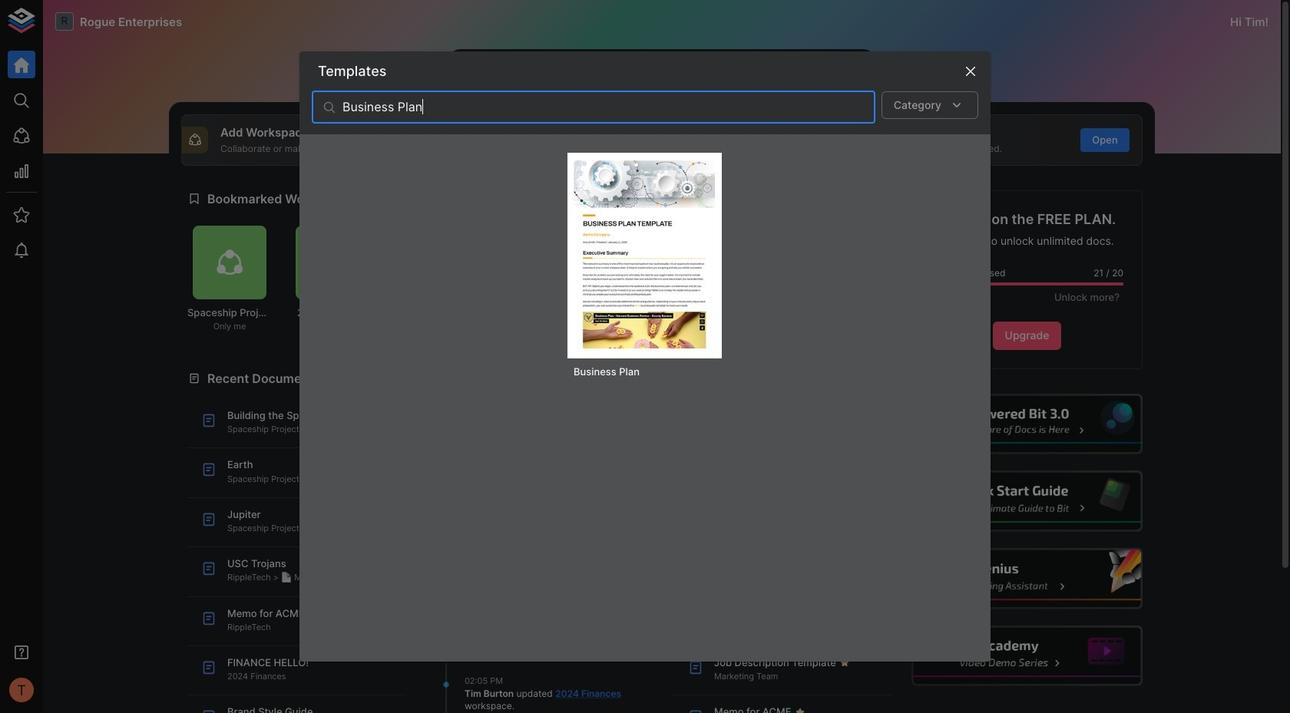 Task type: locate. For each thing, give the bounding box(es) containing it.
Search Templates... text field
[[343, 91, 876, 124]]

4 help image from the top
[[912, 626, 1143, 687]]

2 help image from the top
[[912, 471, 1143, 532]]

help image
[[912, 394, 1143, 455], [912, 471, 1143, 532], [912, 549, 1143, 610], [912, 626, 1143, 687]]

dialog
[[300, 51, 991, 662]]

3 help image from the top
[[912, 549, 1143, 610]]



Task type: describe. For each thing, give the bounding box(es) containing it.
business plan image
[[574, 159, 716, 348]]

1 help image from the top
[[912, 394, 1143, 455]]



Task type: vqa. For each thing, say whether or not it's contained in the screenshot.
dialog
yes



